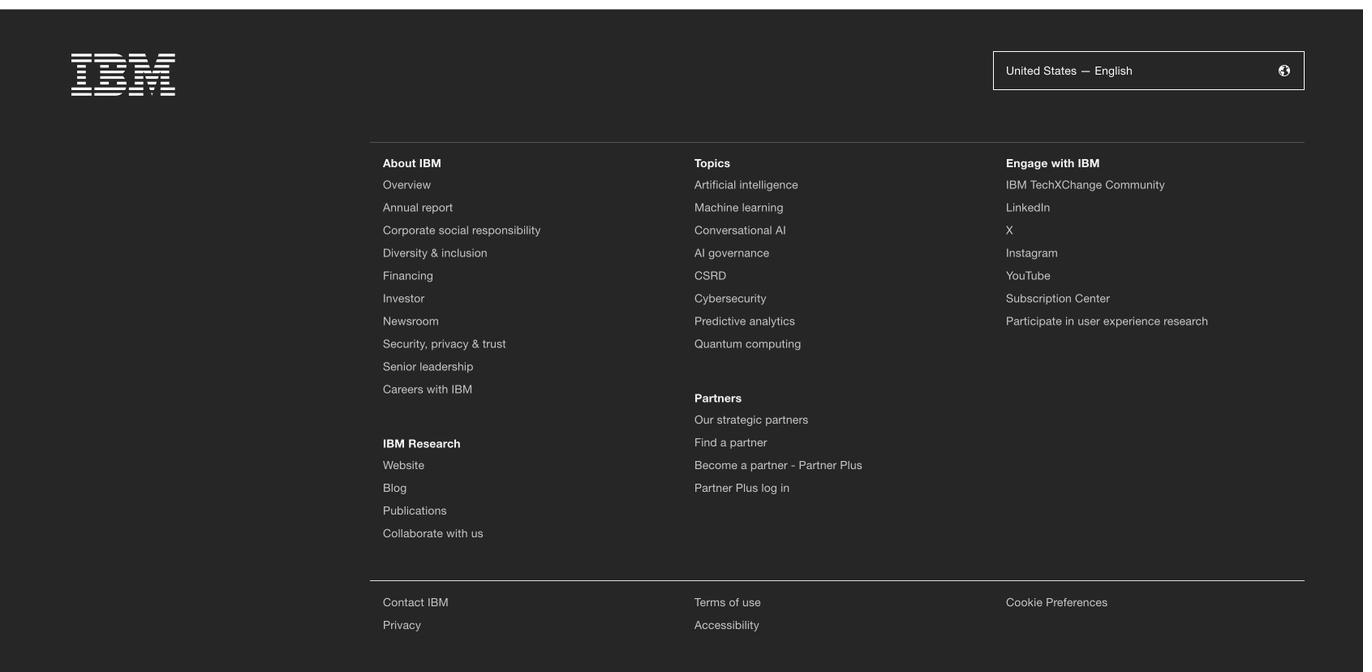 Task type: vqa. For each thing, say whether or not it's contained in the screenshot.
Let's talk ELEMENT
no



Task type: describe. For each thing, give the bounding box(es) containing it.
earth filled icon image
[[1278, 64, 1291, 77]]



